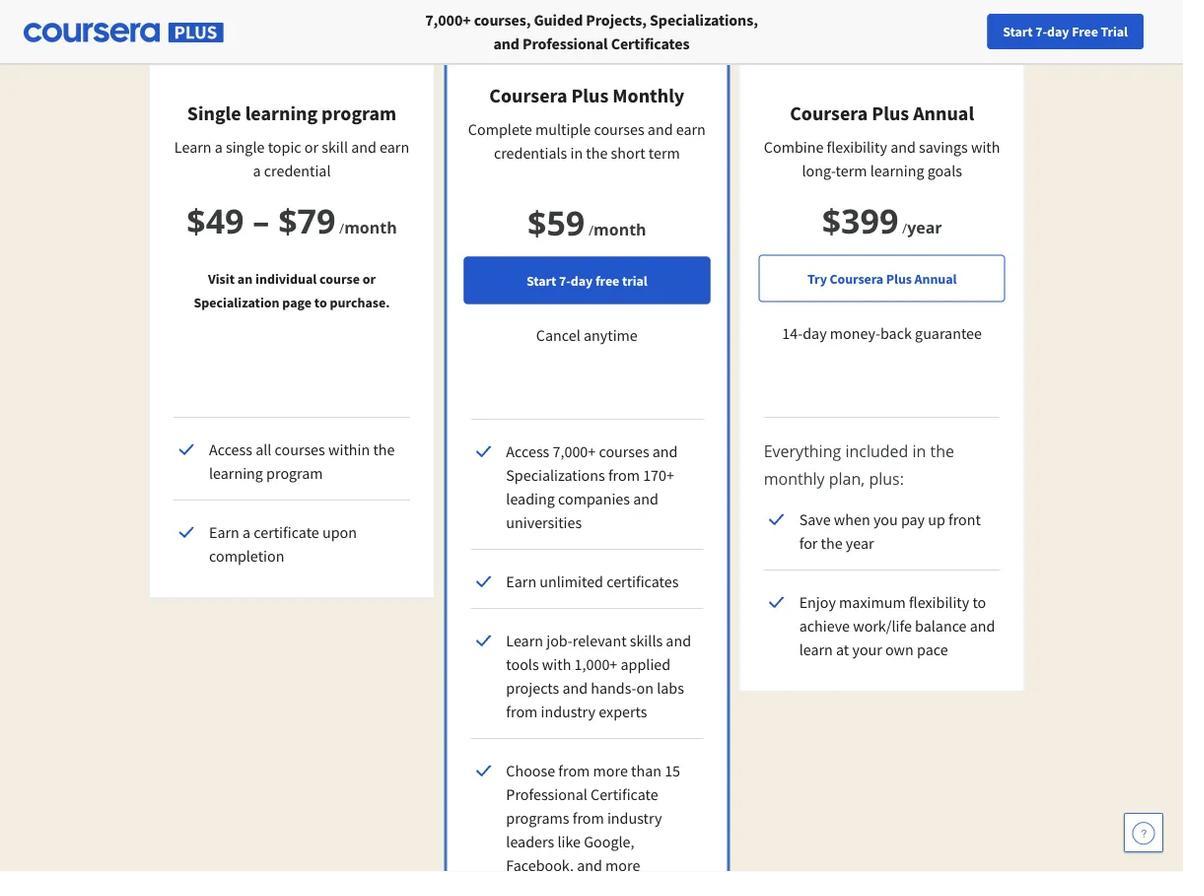 Task type: describe. For each thing, give the bounding box(es) containing it.
try
[[808, 270, 827, 288]]

for
[[800, 534, 818, 553]]

google,
[[584, 833, 635, 852]]

0 vertical spatial annual
[[914, 101, 975, 126]]

applied
[[621, 655, 671, 675]]

1 horizontal spatial day
[[803, 324, 827, 344]]

year inside save  when you pay up front for the year
[[846, 534, 875, 553]]

industry inside choose from more than 15 professional certificate programs from industry leaders like google, facebook, and more
[[608, 809, 662, 829]]

14-
[[783, 324, 803, 344]]

and inside learn a single topic or skill and earn a credential
[[351, 137, 377, 157]]

back
[[881, 324, 912, 344]]

from up like
[[573, 809, 604, 829]]

–
[[253, 197, 270, 243]]

year inside "$399 / year"
[[908, 217, 943, 238]]

$399 / year
[[822, 197, 943, 243]]

earn unlimited certificates
[[506, 572, 679, 592]]

trial
[[622, 272, 648, 290]]

at
[[836, 640, 850, 660]]

pace
[[917, 640, 949, 660]]

flexibility inside combine flexibility and savings with long-term learning goals
[[827, 137, 888, 157]]

earn for $49
[[209, 523, 240, 543]]

$49
[[187, 197, 244, 243]]

trial
[[1101, 23, 1128, 40]]

the inside access all courses within the learning program
[[373, 440, 395, 460]]

learn a single topic or skill and earn a credential
[[174, 137, 409, 181]]

plan,
[[829, 469, 865, 490]]

popular
[[580, 33, 622, 48]]

complete multiple courses and earn credentials in the short term
[[468, 119, 706, 163]]

/ for $399
[[903, 218, 908, 237]]

unlimited
[[540, 572, 604, 592]]

from inside learn job-relevant skills and tools with 1,000+ applied projects and hands-on labs from industry experts
[[506, 702, 538, 722]]

single
[[226, 137, 265, 157]]

learn job-relevant skills and tools with 1,000+ applied projects and hands-on labs from industry experts
[[506, 631, 692, 722]]

to inside visit an individual course or specialization page to purchase.
[[315, 293, 327, 311]]

goals
[[928, 161, 963, 181]]

relevant
[[573, 631, 627, 651]]

guarantee
[[915, 324, 982, 344]]

within
[[328, 440, 370, 460]]

term inside complete multiple courses and earn credentials in the short term
[[649, 143, 680, 163]]

anytime
[[584, 326, 638, 346]]

monthly
[[613, 83, 685, 108]]

start for start 7-day free trial
[[527, 272, 557, 290]]

a for certificate
[[243, 523, 251, 543]]

and inside complete multiple courses and earn credentials in the short term
[[648, 119, 673, 139]]

coursera for coursera plus monthly
[[490, 83, 568, 108]]

term inside combine flexibility and savings with long-term learning goals
[[836, 161, 868, 181]]

0 vertical spatial learning
[[245, 101, 318, 126]]

specialization
[[194, 293, 280, 311]]

coursera image
[[10, 16, 135, 48]]

projects
[[506, 679, 560, 698]]

and inside 7,000+ courses, guided projects, specializations, and professional certificates
[[494, 34, 520, 53]]

job-
[[547, 631, 573, 651]]

like
[[558, 833, 581, 852]]

companies
[[558, 489, 630, 509]]

plus for annual
[[872, 101, 910, 126]]

coursera plus monthly
[[490, 83, 685, 108]]

single learning program
[[187, 101, 397, 126]]

coursera plus image
[[24, 23, 224, 43]]

access for access 7,000+ courses and specializations from 170+ leading companies and universities
[[506, 442, 550, 462]]

2 horizontal spatial a
[[253, 161, 261, 181]]

earn a certificate upon completion
[[209, 523, 357, 566]]

coursera plus annual
[[790, 101, 975, 126]]

upon
[[323, 523, 357, 543]]

or for course
[[363, 270, 376, 288]]

multiple
[[536, 119, 591, 139]]

certificates
[[607, 572, 679, 592]]

combine
[[764, 137, 824, 157]]

start 7-day free trial button
[[464, 257, 711, 304]]

start 7-day free trial
[[1003, 23, 1128, 40]]

try coursera plus annual
[[808, 270, 957, 288]]

everything
[[764, 441, 842, 462]]

$399
[[822, 197, 899, 243]]

money-
[[830, 324, 881, 344]]

0 vertical spatial more
[[593, 762, 628, 781]]

programs
[[506, 809, 570, 829]]

with inside learn job-relevant skills and tools with 1,000+ applied projects and hands-on labs from industry experts
[[542, 655, 572, 675]]

in inside everything included in the monthly plan, plus:
[[913, 441, 927, 462]]

combine flexibility and savings with long-term learning goals
[[764, 137, 1001, 181]]

cancel anytime
[[536, 326, 638, 346]]

enjoy maximum flexibility to achieve work/life balance and learn at your own pace
[[800, 593, 996, 660]]

certificate
[[254, 523, 319, 543]]

balance
[[915, 617, 967, 636]]

earn for $59
[[506, 572, 537, 592]]

save
[[800, 510, 831, 530]]

access 7,000+ courses and specializations from 170+ leading companies and universities
[[506, 442, 678, 533]]

/ for $59
[[589, 220, 594, 239]]

learning inside access all courses within the learning program
[[209, 464, 263, 483]]

0 vertical spatial program
[[322, 101, 397, 126]]

visit an individual course or specialization page to purchase.
[[194, 270, 390, 311]]

included
[[846, 441, 909, 462]]

with inside combine flexibility and savings with long-term learning goals
[[972, 137, 1001, 157]]

7- for free
[[559, 272, 571, 290]]

hands-
[[591, 679, 637, 698]]

1 vertical spatial more
[[606, 856, 640, 873]]

plus inside button
[[887, 270, 912, 288]]

leaders
[[506, 833, 555, 852]]

visit
[[208, 270, 235, 288]]

month inside $59 / month
[[594, 218, 647, 240]]

and inside combine flexibility and savings with long-term learning goals
[[891, 137, 916, 157]]

front
[[949, 510, 981, 530]]

credentials
[[494, 143, 567, 163]]

7,000+ inside 7,000+ courses, guided projects, specializations, and professional certificates
[[425, 10, 471, 30]]

labs
[[657, 679, 684, 698]]

own
[[886, 640, 914, 660]]

the inside save  when you pay up front for the year
[[821, 534, 843, 553]]

1,000+
[[575, 655, 618, 675]]

most popular
[[553, 33, 622, 48]]

you
[[874, 510, 898, 530]]

plus for monthly
[[572, 83, 609, 108]]

learn for learn job-relevant skills and tools with 1,000+ applied projects and hands-on labs from industry experts
[[506, 631, 544, 651]]

everything included in the monthly plan, plus:
[[764, 441, 955, 490]]

skills
[[630, 631, 663, 651]]

in inside complete multiple courses and earn credentials in the short term
[[571, 143, 583, 163]]



Task type: vqa. For each thing, say whether or not it's contained in the screenshot.
COURSERA PLUS image
yes



Task type: locate. For each thing, give the bounding box(es) containing it.
and right balance
[[970, 617, 996, 636]]

earn inside complete multiple courses and earn credentials in the short term
[[676, 119, 706, 139]]

earn inside learn a single topic or skill and earn a credential
[[380, 137, 409, 157]]

page
[[282, 293, 312, 311]]

access all courses within the learning program
[[209, 440, 395, 483]]

courses up 170+
[[599, 442, 650, 462]]

long-
[[802, 161, 836, 181]]

learn inside learn job-relevant skills and tools with 1,000+ applied projects and hands-on labs from industry experts
[[506, 631, 544, 651]]

with
[[972, 137, 1001, 157], [542, 655, 572, 675]]

7,000+ inside access 7,000+ courses and specializations from 170+ leading companies and universities
[[553, 442, 596, 462]]

0 vertical spatial professional
[[523, 34, 608, 53]]

tools
[[506, 655, 539, 675]]

universities
[[506, 513, 582, 533]]

flexibility down coursera plus annual
[[827, 137, 888, 157]]

0 horizontal spatial industry
[[541, 702, 596, 722]]

annual
[[914, 101, 975, 126], [915, 270, 957, 288]]

and inside enjoy maximum flexibility to achieve work/life balance and learn at your own pace
[[970, 617, 996, 636]]

0 horizontal spatial earn
[[380, 137, 409, 157]]

learning inside combine flexibility and savings with long-term learning goals
[[871, 161, 925, 181]]

courses for all
[[275, 440, 325, 460]]

learning down all
[[209, 464, 263, 483]]

day inside start 7-day free trial button
[[571, 272, 593, 290]]

1 vertical spatial industry
[[608, 809, 662, 829]]

plus
[[572, 83, 609, 108], [872, 101, 910, 126], [887, 270, 912, 288]]

0 vertical spatial year
[[908, 217, 943, 238]]

14-day money-back guarantee
[[783, 324, 982, 344]]

program
[[322, 101, 397, 126], [266, 464, 323, 483]]

1 horizontal spatial start
[[1003, 23, 1033, 40]]

professional inside choose from more than 15 professional certificate programs from industry leaders like google, facebook, and more
[[506, 785, 588, 805]]

1 horizontal spatial industry
[[608, 809, 662, 829]]

savings
[[919, 137, 968, 157]]

2 vertical spatial a
[[243, 523, 251, 543]]

specializations,
[[650, 10, 758, 30]]

the right "within"
[[373, 440, 395, 460]]

0 horizontal spatial learn
[[174, 137, 212, 157]]

$49 – $79 / month
[[187, 197, 397, 243]]

7,000+ left courses,
[[425, 10, 471, 30]]

2 vertical spatial day
[[803, 324, 827, 344]]

day inside start 7-day free trial button
[[1048, 23, 1070, 40]]

and down coursera plus annual
[[891, 137, 916, 157]]

learn for learn a single topic or skill and earn a credential
[[174, 137, 212, 157]]

0 vertical spatial a
[[215, 137, 223, 157]]

1 horizontal spatial learn
[[506, 631, 544, 651]]

and right skills
[[666, 631, 692, 651]]

1 vertical spatial or
[[363, 270, 376, 288]]

month inside $49 – $79 / month
[[344, 217, 397, 238]]

1 vertical spatial a
[[253, 161, 261, 181]]

individual
[[255, 270, 317, 288]]

1 horizontal spatial month
[[594, 218, 647, 240]]

courses right all
[[275, 440, 325, 460]]

to inside enjoy maximum flexibility to achieve work/life balance and learn at your own pace
[[973, 593, 987, 613]]

help center image
[[1132, 822, 1156, 845]]

the inside complete multiple courses and earn credentials in the short term
[[586, 143, 608, 163]]

enjoy
[[800, 593, 836, 613]]

the left short
[[586, 143, 608, 163]]

1 vertical spatial learning
[[871, 161, 925, 181]]

1 vertical spatial 7-
[[559, 272, 571, 290]]

the right for at the right bottom
[[821, 534, 843, 553]]

1 vertical spatial learn
[[506, 631, 544, 651]]

0 vertical spatial learn
[[174, 137, 212, 157]]

0 vertical spatial start
[[1003, 23, 1033, 40]]

start
[[1003, 23, 1033, 40], [527, 272, 557, 290]]

learning up the topic on the top left of the page
[[245, 101, 318, 126]]

1 vertical spatial earn
[[506, 572, 537, 592]]

learning
[[245, 101, 318, 126], [871, 161, 925, 181], [209, 464, 263, 483]]

monthly
[[764, 469, 825, 490]]

1 vertical spatial start
[[527, 272, 557, 290]]

1 horizontal spatial or
[[363, 270, 376, 288]]

an
[[238, 270, 253, 288]]

1 horizontal spatial with
[[972, 137, 1001, 157]]

more
[[593, 762, 628, 781], [606, 856, 640, 873]]

access up specializations
[[506, 442, 550, 462]]

1 horizontal spatial 7,000+
[[553, 442, 596, 462]]

plus up back
[[887, 270, 912, 288]]

purchase.
[[330, 293, 390, 311]]

0 vertical spatial flexibility
[[827, 137, 888, 157]]

and inside choose from more than 15 professional certificate programs from industry leaders like google, facebook, and more
[[577, 856, 603, 873]]

1 vertical spatial flexibility
[[909, 593, 970, 613]]

from down projects
[[506, 702, 538, 722]]

a inside earn a certificate upon completion
[[243, 523, 251, 543]]

1 horizontal spatial access
[[506, 442, 550, 462]]

annual up guarantee on the right
[[915, 270, 957, 288]]

and
[[494, 34, 520, 53], [648, 119, 673, 139], [351, 137, 377, 157], [891, 137, 916, 157], [653, 442, 678, 462], [633, 489, 659, 509], [970, 617, 996, 636], [666, 631, 692, 651], [563, 679, 588, 698], [577, 856, 603, 873]]

0 horizontal spatial day
[[571, 272, 593, 290]]

in right included
[[913, 441, 927, 462]]

leading
[[506, 489, 555, 509]]

more up certificate
[[593, 762, 628, 781]]

industry down certificate
[[608, 809, 662, 829]]

earn up the completion
[[209, 523, 240, 543]]

industry down projects
[[541, 702, 596, 722]]

a for single
[[215, 137, 223, 157]]

try coursera plus annual button
[[759, 255, 1006, 302]]

and down google,
[[577, 856, 603, 873]]

/ right $79
[[339, 218, 344, 237]]

1 horizontal spatial earn
[[506, 572, 537, 592]]

coursera up complete
[[490, 83, 568, 108]]

certificates
[[611, 34, 690, 53]]

1 horizontal spatial year
[[908, 217, 943, 238]]

short
[[611, 143, 646, 163]]

day for free
[[571, 272, 593, 290]]

170+
[[643, 466, 675, 485]]

save  when you pay up front for the year
[[800, 510, 981, 553]]

1 vertical spatial to
[[973, 593, 987, 613]]

0 vertical spatial 7-
[[1036, 23, 1048, 40]]

free
[[1072, 23, 1099, 40]]

1 vertical spatial program
[[266, 464, 323, 483]]

in down multiple
[[571, 143, 583, 163]]

or inside visit an individual course or specialization page to purchase.
[[363, 270, 376, 288]]

professional inside 7,000+ courses, guided projects, specializations, and professional certificates
[[523, 34, 608, 53]]

courses inside access 7,000+ courses and specializations from 170+ leading companies and universities
[[599, 442, 650, 462]]

7,000+ courses, guided projects, specializations, and professional certificates
[[425, 10, 758, 53]]

or up purchase.
[[363, 270, 376, 288]]

day
[[1048, 23, 1070, 40], [571, 272, 593, 290], [803, 324, 827, 344]]

guided
[[534, 10, 583, 30]]

on
[[637, 679, 654, 698]]

free
[[596, 272, 620, 290]]

program up skill
[[322, 101, 397, 126]]

professional down "guided"
[[523, 34, 608, 53]]

term right short
[[649, 143, 680, 163]]

flexibility
[[827, 137, 888, 157], [909, 593, 970, 613]]

7- for free
[[1036, 23, 1048, 40]]

courses for multiple
[[594, 119, 645, 139]]

the inside everything included in the monthly plan, plus:
[[931, 441, 955, 462]]

credential
[[264, 161, 331, 181]]

flexibility up balance
[[909, 593, 970, 613]]

0 horizontal spatial start
[[527, 272, 557, 290]]

1 vertical spatial professional
[[506, 785, 588, 805]]

learning left goals
[[871, 161, 925, 181]]

start 7-day free trial button
[[988, 14, 1144, 49]]

access for access all courses within the learning program
[[209, 440, 252, 460]]

month up course
[[344, 217, 397, 238]]

$59 / month
[[528, 199, 647, 245]]

earn left unlimited
[[506, 572, 537, 592]]

15
[[665, 762, 681, 781]]

2 horizontal spatial day
[[1048, 23, 1070, 40]]

0 horizontal spatial with
[[542, 655, 572, 675]]

courses up short
[[594, 119, 645, 139]]

1 horizontal spatial to
[[973, 593, 987, 613]]

0 horizontal spatial in
[[571, 143, 583, 163]]

annual inside button
[[915, 270, 957, 288]]

day for free
[[1048, 23, 1070, 40]]

skill
[[322, 137, 348, 157]]

and down 1,000+ at the bottom of the page
[[563, 679, 588, 698]]

start inside start 7-day free trial button
[[1003, 23, 1033, 40]]

/ right $59 at the top
[[589, 220, 594, 239]]

courses for 7,000+
[[599, 442, 650, 462]]

coursera for coursera plus annual
[[790, 101, 868, 126]]

start for start 7-day free trial
[[1003, 23, 1033, 40]]

7,000+ up specializations
[[553, 442, 596, 462]]

1 horizontal spatial 7-
[[1036, 23, 1048, 40]]

1 horizontal spatial /
[[589, 220, 594, 239]]

coursera up the combine
[[790, 101, 868, 126]]

up
[[928, 510, 946, 530]]

to right page
[[315, 293, 327, 311]]

1 vertical spatial annual
[[915, 270, 957, 288]]

plus up combine flexibility and savings with long-term learning goals
[[872, 101, 910, 126]]

professional up "programs"
[[506, 785, 588, 805]]

/
[[339, 218, 344, 237], [903, 218, 908, 237], [589, 220, 594, 239]]

0 vertical spatial to
[[315, 293, 327, 311]]

most
[[553, 33, 578, 48]]

and down 170+
[[633, 489, 659, 509]]

the right included
[[931, 441, 955, 462]]

1 horizontal spatial flexibility
[[909, 593, 970, 613]]

/ inside $49 – $79 / month
[[339, 218, 344, 237]]

learn inside learn a single topic or skill and earn a credential
[[174, 137, 212, 157]]

0 horizontal spatial 7,000+
[[425, 10, 471, 30]]

1 vertical spatial day
[[571, 272, 593, 290]]

and down courses,
[[494, 34, 520, 53]]

certificate
[[591, 785, 659, 805]]

0 horizontal spatial earn
[[209, 523, 240, 543]]

7-
[[1036, 23, 1048, 40], [559, 272, 571, 290]]

a down single
[[253, 161, 261, 181]]

single
[[187, 101, 241, 126]]

access inside access all courses within the learning program
[[209, 440, 252, 460]]

term up $399
[[836, 161, 868, 181]]

a
[[215, 137, 223, 157], [253, 161, 261, 181], [243, 523, 251, 543]]

from left 170+
[[609, 466, 640, 485]]

plus up multiple
[[572, 83, 609, 108]]

0 vertical spatial in
[[571, 143, 583, 163]]

program inside access all courses within the learning program
[[266, 464, 323, 483]]

with right savings
[[972, 137, 1001, 157]]

2 horizontal spatial /
[[903, 218, 908, 237]]

0 horizontal spatial month
[[344, 217, 397, 238]]

0 vertical spatial earn
[[209, 523, 240, 543]]

1 horizontal spatial earn
[[676, 119, 706, 139]]

from
[[609, 466, 640, 485], [506, 702, 538, 722], [559, 762, 590, 781], [573, 809, 604, 829]]

0 horizontal spatial a
[[215, 137, 223, 157]]

industry inside learn job-relevant skills and tools with 1,000+ applied projects and hands-on labs from industry experts
[[541, 702, 596, 722]]

choose
[[506, 762, 555, 781]]

year down when
[[846, 534, 875, 553]]

and up 170+
[[653, 442, 678, 462]]

0 vertical spatial day
[[1048, 23, 1070, 40]]

courses inside complete multiple courses and earn credentials in the short term
[[594, 119, 645, 139]]

0 horizontal spatial 7-
[[559, 272, 571, 290]]

from right choose
[[559, 762, 590, 781]]

industry
[[541, 702, 596, 722], [608, 809, 662, 829]]

learn down single
[[174, 137, 212, 157]]

maximum
[[840, 593, 906, 613]]

to down front
[[973, 593, 987, 613]]

more down google,
[[606, 856, 640, 873]]

and right skill
[[351, 137, 377, 157]]

start up cancel
[[527, 272, 557, 290]]

coursera inside button
[[830, 270, 884, 288]]

start inside start 7-day free trial button
[[527, 272, 557, 290]]

1 vertical spatial year
[[846, 534, 875, 553]]

your
[[853, 640, 883, 660]]

access inside access 7,000+ courses and specializations from 170+ leading companies and universities
[[506, 442, 550, 462]]

earn inside earn a certificate upon completion
[[209, 523, 240, 543]]

coursera right try
[[830, 270, 884, 288]]

1 vertical spatial in
[[913, 441, 927, 462]]

$59
[[528, 199, 585, 245]]

0 vertical spatial with
[[972, 137, 1001, 157]]

or inside learn a single topic or skill and earn a credential
[[305, 137, 319, 157]]

1 horizontal spatial a
[[243, 523, 251, 543]]

start left free
[[1003, 23, 1033, 40]]

cancel
[[536, 326, 581, 346]]

courses,
[[474, 10, 531, 30]]

earn right skill
[[380, 137, 409, 157]]

from inside access 7,000+ courses and specializations from 170+ leading companies and universities
[[609, 466, 640, 485]]

learn up the tools
[[506, 631, 544, 651]]

specializations
[[506, 466, 605, 485]]

0 horizontal spatial /
[[339, 218, 344, 237]]

/ inside $59 / month
[[589, 220, 594, 239]]

0 horizontal spatial flexibility
[[827, 137, 888, 157]]

1 vertical spatial 7,000+
[[553, 442, 596, 462]]

experts
[[599, 702, 648, 722]]

1 horizontal spatial term
[[836, 161, 868, 181]]

0 horizontal spatial access
[[209, 440, 252, 460]]

0 horizontal spatial or
[[305, 137, 319, 157]]

1 horizontal spatial in
[[913, 441, 927, 462]]

pay
[[901, 510, 925, 530]]

year
[[908, 217, 943, 238], [846, 534, 875, 553]]

7- left free
[[559, 272, 571, 290]]

0 vertical spatial or
[[305, 137, 319, 157]]

learn
[[800, 640, 833, 660]]

flexibility inside enjoy maximum flexibility to achieve work/life balance and learn at your own pace
[[909, 593, 970, 613]]

0 vertical spatial industry
[[541, 702, 596, 722]]

a left single
[[215, 137, 223, 157]]

access left all
[[209, 440, 252, 460]]

0 horizontal spatial year
[[846, 534, 875, 553]]

start 7-day free trial
[[527, 272, 648, 290]]

/ right $399
[[903, 218, 908, 237]]

completion
[[209, 546, 284, 566]]

show notifications image
[[990, 25, 1013, 48]]

or for topic
[[305, 137, 319, 157]]

a up the completion
[[243, 523, 251, 543]]

0 horizontal spatial to
[[315, 293, 327, 311]]

and down 'monthly'
[[648, 119, 673, 139]]

with down job-
[[542, 655, 572, 675]]

year down goals
[[908, 217, 943, 238]]

projects,
[[586, 10, 647, 30]]

/ inside "$399 / year"
[[903, 218, 908, 237]]

0 horizontal spatial term
[[649, 143, 680, 163]]

facebook,
[[506, 856, 574, 873]]

program down all
[[266, 464, 323, 483]]

1 vertical spatial with
[[542, 655, 572, 675]]

2 vertical spatial learning
[[209, 464, 263, 483]]

or
[[305, 137, 319, 157], [363, 270, 376, 288]]

annual up savings
[[914, 101, 975, 126]]

topic
[[268, 137, 301, 157]]

earn down 'monthly'
[[676, 119, 706, 139]]

7- right show notifications icon
[[1036, 23, 1048, 40]]

0 vertical spatial 7,000+
[[425, 10, 471, 30]]

or left skill
[[305, 137, 319, 157]]

when
[[834, 510, 871, 530]]

complete
[[468, 119, 532, 139]]

month up free
[[594, 218, 647, 240]]

courses inside access all courses within the learning program
[[275, 440, 325, 460]]



